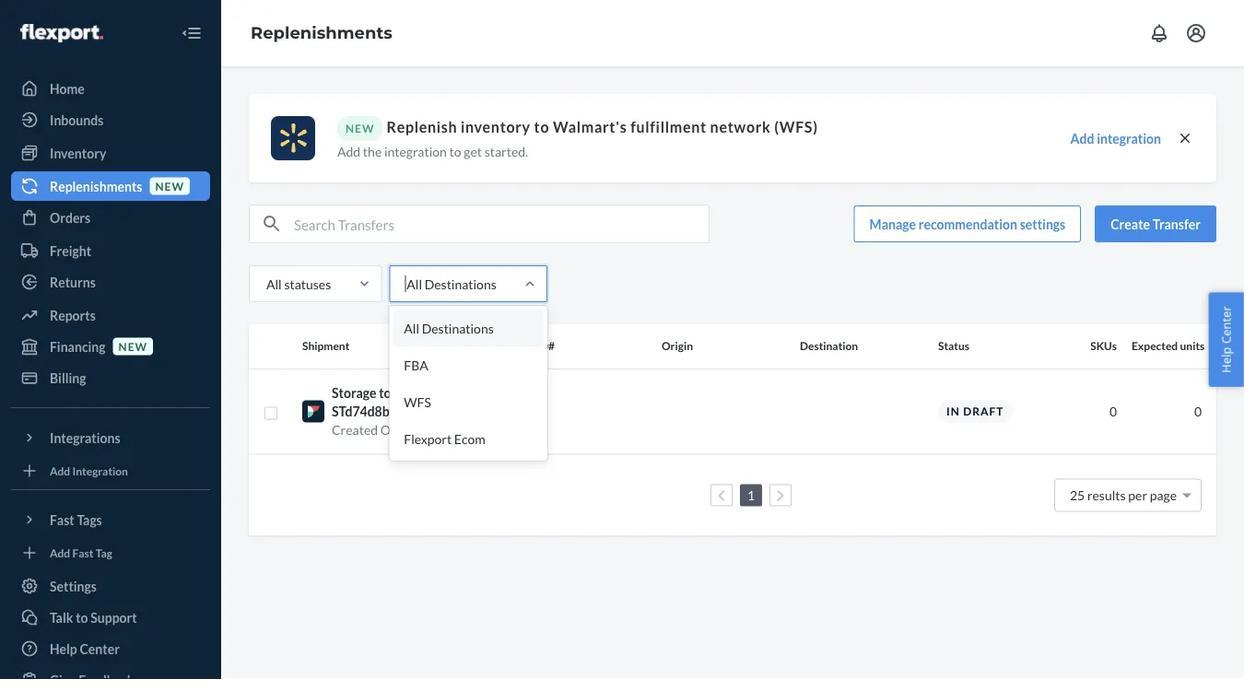 Task type: describe. For each thing, give the bounding box(es) containing it.
home link
[[11, 74, 210, 103]]

fulfillment
[[630, 118, 707, 136]]

add for add the integration to get started.
[[337, 143, 360, 159]]

statuses
[[284, 276, 331, 292]]

manage recommendation settings button
[[854, 205, 1081, 242]]

network
[[710, 118, 771, 136]]

flexport logo image
[[20, 24, 103, 42]]

create
[[1111, 216, 1150, 232]]

all statuses
[[266, 276, 331, 292]]

manage
[[870, 216, 916, 232]]

0 vertical spatial destinations
[[425, 276, 496, 292]]

add integration
[[1070, 131, 1161, 146]]

replenish inventory to walmart's fulfillment network (wfs)
[[387, 118, 818, 136]]

results
[[1087, 487, 1126, 503]]

0 horizontal spatial replenishments
[[50, 178, 142, 194]]

new for financing
[[118, 340, 148, 353]]

0 vertical spatial all destinations
[[407, 276, 496, 292]]

oct
[[380, 422, 401, 438]]

talk to support
[[50, 610, 137, 625]]

to inside storage to ecom transfer std74d8bf586 created oct 19, 2023
[[379, 385, 391, 401]]

draft
[[963, 404, 1004, 418]]

status
[[938, 339, 970, 353]]

add integration
[[50, 464, 128, 477]]

created
[[332, 422, 378, 438]]

wfs
[[404, 394, 431, 410]]

1 vertical spatial all destinations
[[404, 320, 494, 336]]

19,
[[404, 422, 422, 438]]

add integration link
[[11, 460, 210, 482]]

integration
[[72, 464, 128, 477]]

billing
[[50, 370, 86, 386]]

orders
[[50, 210, 91, 225]]

shipment
[[302, 339, 350, 353]]

0 horizontal spatial integration
[[384, 143, 447, 159]]

0 horizontal spatial center
[[80, 641, 120, 657]]

in
[[946, 404, 960, 418]]

create transfer
[[1111, 216, 1201, 232]]

talk to support button
[[11, 603, 210, 632]]

storage to ecom transfer std74d8bf586 created oct 19, 2023
[[332, 385, 476, 438]]

settings
[[1020, 216, 1065, 232]]

flexport ecom
[[404, 431, 485, 446]]

flexport
[[404, 431, 452, 446]]

integrations button
[[11, 423, 210, 452]]

new
[[346, 122, 375, 135]]

returns
[[50, 274, 96, 290]]

started.
[[484, 143, 528, 159]]

the
[[363, 143, 382, 159]]

add for add integration
[[50, 464, 70, 477]]

center inside button
[[1218, 306, 1234, 344]]

to right the inventory
[[534, 118, 549, 136]]

manage recommendation settings
[[870, 216, 1065, 232]]

close image
[[1176, 129, 1194, 147]]

orders link
[[11, 203, 210, 232]]

per
[[1128, 487, 1147, 503]]

recommendation
[[918, 216, 1017, 232]]

integrations
[[50, 430, 120, 446]]

1 link
[[744, 487, 758, 503]]

inventory
[[50, 145, 106, 161]]

add integration button
[[1070, 129, 1161, 148]]

skus
[[1090, 339, 1117, 353]]

inbounds link
[[11, 105, 210, 135]]

chevron left image
[[718, 489, 726, 502]]

expected
[[1132, 339, 1178, 353]]

add for add fast tag
[[50, 546, 70, 559]]

(wfs)
[[774, 118, 818, 136]]

billing link
[[11, 363, 210, 393]]

Search Transfers text field
[[294, 205, 709, 242]]

tag
[[96, 546, 112, 559]]

tags
[[77, 512, 102, 528]]

0 horizontal spatial help center
[[50, 641, 120, 657]]

returns link
[[11, 267, 210, 297]]

fba
[[404, 357, 428, 373]]

inventory
[[461, 118, 531, 136]]

2023
[[424, 422, 454, 438]]

25
[[1070, 487, 1085, 503]]

1
[[747, 487, 755, 503]]

units
[[1180, 339, 1205, 353]]

transfer inside button
[[1153, 216, 1201, 232]]



Task type: vqa. For each thing, say whether or not it's contained in the screenshot.
Oct
yes



Task type: locate. For each thing, give the bounding box(es) containing it.
add inside button
[[1070, 131, 1094, 146]]

add the integration to get started.
[[337, 143, 528, 159]]

0 vertical spatial transfer
[[1153, 216, 1201, 232]]

new for replenishments
[[155, 179, 184, 193]]

page
[[1150, 487, 1177, 503]]

freight
[[50, 243, 91, 258]]

center
[[1218, 306, 1234, 344], [80, 641, 120, 657]]

open notifications image
[[1148, 22, 1170, 44]]

1 vertical spatial help center
[[50, 641, 120, 657]]

to
[[534, 118, 549, 136], [449, 143, 461, 159], [379, 385, 391, 401], [76, 610, 88, 625]]

inbounds
[[50, 112, 103, 128]]

add
[[1070, 131, 1094, 146], [337, 143, 360, 159], [50, 464, 70, 477], [50, 546, 70, 559]]

1 horizontal spatial help
[[1218, 347, 1234, 373]]

help center down talk to support
[[50, 641, 120, 657]]

all
[[266, 276, 282, 292], [407, 276, 422, 292], [404, 320, 419, 336]]

po#
[[533, 339, 555, 353]]

25 results per page
[[1070, 487, 1177, 503]]

all destinations up fba
[[404, 320, 494, 336]]

fast left tags
[[50, 512, 74, 528]]

expected units
[[1132, 339, 1205, 353]]

0 vertical spatial help center
[[1218, 306, 1234, 373]]

all destinations
[[407, 276, 496, 292], [404, 320, 494, 336]]

1 vertical spatial center
[[80, 641, 120, 657]]

transfer inside storage to ecom transfer std74d8bf586 created oct 19, 2023
[[428, 385, 476, 401]]

center down talk to support
[[80, 641, 120, 657]]

create transfer button
[[1095, 205, 1216, 242]]

1 horizontal spatial replenishments
[[251, 23, 392, 43]]

std74d8bf586
[[332, 404, 417, 419]]

to up std74d8bf586
[[379, 385, 391, 401]]

center right units on the right of page
[[1218, 306, 1234, 344]]

replenishments link
[[251, 23, 392, 43]]

all destinations down search transfers text field
[[407, 276, 496, 292]]

0 vertical spatial center
[[1218, 306, 1234, 344]]

25 results per page option
[[1070, 487, 1177, 503]]

0
[[1109, 404, 1117, 419], [1194, 404, 1202, 419]]

0 horizontal spatial new
[[118, 340, 148, 353]]

to left get
[[449, 143, 461, 159]]

inventory link
[[11, 138, 210, 168]]

1 horizontal spatial 0
[[1194, 404, 1202, 419]]

destinations up fba
[[422, 320, 494, 336]]

destinations down search transfers text field
[[425, 276, 496, 292]]

1 0 from the left
[[1109, 404, 1117, 419]]

0 horizontal spatial 0
[[1109, 404, 1117, 419]]

0 down units on the right of page
[[1194, 404, 1202, 419]]

1 horizontal spatial transfer
[[1153, 216, 1201, 232]]

1 vertical spatial new
[[118, 340, 148, 353]]

ecom right "2023"
[[454, 431, 485, 446]]

fast tags button
[[11, 505, 210, 534]]

reports
[[50, 307, 96, 323]]

help right units on the right of page
[[1218, 347, 1234, 373]]

help
[[1218, 347, 1234, 373], [50, 641, 77, 657]]

1 vertical spatial fast
[[72, 546, 93, 559]]

storage
[[332, 385, 376, 401]]

0 horizontal spatial help
[[50, 641, 77, 657]]

new down reports link
[[118, 340, 148, 353]]

1 horizontal spatial integration
[[1097, 131, 1161, 146]]

transfer
[[1153, 216, 1201, 232], [428, 385, 476, 401]]

help center inside help center button
[[1218, 306, 1234, 373]]

1 horizontal spatial center
[[1218, 306, 1234, 344]]

fast inside "dropdown button"
[[50, 512, 74, 528]]

1 vertical spatial destinations
[[422, 320, 494, 336]]

in draft
[[946, 404, 1004, 418]]

manage recommendation settings link
[[854, 205, 1081, 242]]

integration inside button
[[1097, 131, 1161, 146]]

settings link
[[11, 571, 210, 601]]

close navigation image
[[181, 22, 203, 44]]

fast tags
[[50, 512, 102, 528]]

integration left the close icon
[[1097, 131, 1161, 146]]

add fast tag link
[[11, 542, 210, 564]]

new up orders link in the top of the page
[[155, 179, 184, 193]]

0 vertical spatial fast
[[50, 512, 74, 528]]

to right talk
[[76, 610, 88, 625]]

integration down "replenish" at the top left
[[384, 143, 447, 159]]

get
[[464, 143, 482, 159]]

replenish
[[387, 118, 457, 136]]

add for add integration
[[1070, 131, 1094, 146]]

fast
[[50, 512, 74, 528], [72, 546, 93, 559]]

1 horizontal spatial new
[[155, 179, 184, 193]]

talk
[[50, 610, 73, 625]]

home
[[50, 81, 85, 96]]

settings
[[50, 578, 97, 594]]

integration
[[1097, 131, 1161, 146], [384, 143, 447, 159]]

create transfer link
[[1095, 205, 1216, 242]]

freight link
[[11, 236, 210, 265]]

1 vertical spatial help
[[50, 641, 77, 657]]

0 horizontal spatial transfer
[[428, 385, 476, 401]]

1 vertical spatial ecom
[[454, 431, 485, 446]]

chevron right image
[[776, 489, 785, 502]]

support
[[91, 610, 137, 625]]

0 vertical spatial ecom
[[394, 385, 425, 401]]

walmart's
[[553, 118, 627, 136]]

1 horizontal spatial help center
[[1218, 306, 1234, 373]]

help center button
[[1209, 292, 1244, 387]]

add fast tag
[[50, 546, 112, 559]]

transfer up "2023"
[[428, 385, 476, 401]]

2 0 from the left
[[1194, 404, 1202, 419]]

ecom inside storage to ecom transfer std74d8bf586 created oct 19, 2023
[[394, 385, 425, 401]]

to inside button
[[76, 610, 88, 625]]

0 down skus
[[1109, 404, 1117, 419]]

1 vertical spatial transfer
[[428, 385, 476, 401]]

new
[[155, 179, 184, 193], [118, 340, 148, 353]]

fast left the tag
[[72, 546, 93, 559]]

ecom down fba
[[394, 385, 425, 401]]

0 vertical spatial replenishments
[[251, 23, 392, 43]]

help center link
[[11, 634, 210, 663]]

destination
[[800, 339, 858, 353]]

0 vertical spatial new
[[155, 179, 184, 193]]

1 vertical spatial replenishments
[[50, 178, 142, 194]]

help center right units on the right of page
[[1218, 306, 1234, 373]]

financing
[[50, 339, 106, 354]]

help inside button
[[1218, 347, 1234, 373]]

replenishments
[[251, 23, 392, 43], [50, 178, 142, 194]]

ecom
[[394, 385, 425, 401], [454, 431, 485, 446]]

0 horizontal spatial ecom
[[394, 385, 425, 401]]

0 vertical spatial help
[[1218, 347, 1234, 373]]

origin
[[662, 339, 693, 353]]

transfer right create
[[1153, 216, 1201, 232]]

square image
[[264, 406, 278, 421]]

open account menu image
[[1185, 22, 1207, 44]]

reports link
[[11, 300, 210, 330]]

1 horizontal spatial ecom
[[454, 431, 485, 446]]

help down talk
[[50, 641, 77, 657]]



